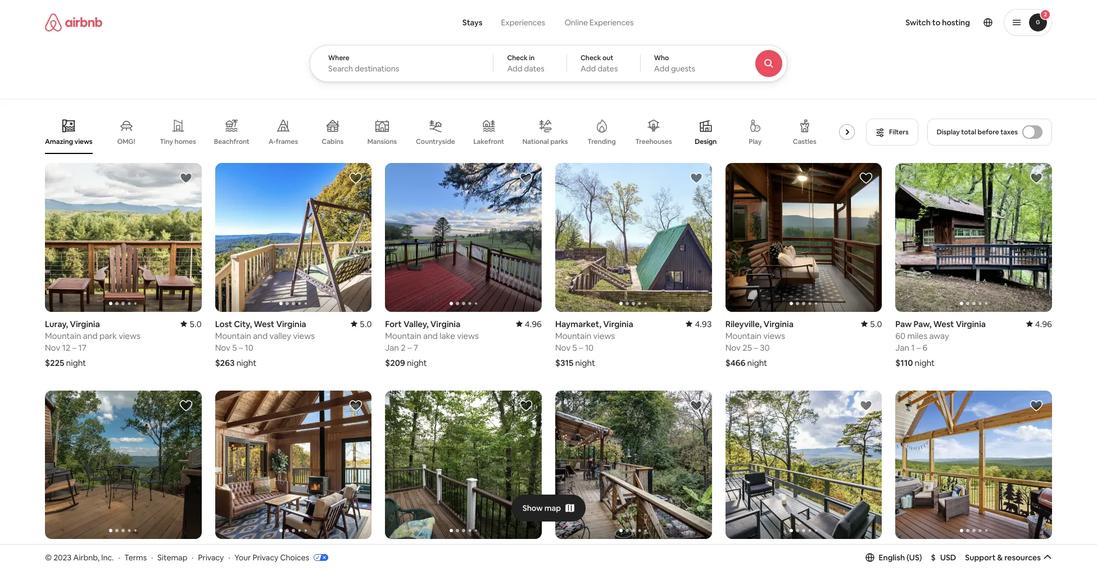 Task type: vqa. For each thing, say whether or not it's contained in the screenshot.
"rules" associated with Additional rules
no



Task type: describe. For each thing, give the bounding box(es) containing it.
total
[[962, 128, 977, 137]]

add to wishlist: harpers ferry, west virginia image
[[349, 399, 363, 413]]

jan for jan 2 – 7
[[385, 342, 399, 353]]

paw
[[896, 319, 913, 329]]

30
[[760, 342, 770, 353]]

6
[[923, 342, 928, 353]]

4.92
[[866, 546, 883, 557]]

night inside haymarket, virginia mountain views nov 5 – 10 $315 night
[[576, 358, 596, 368]]

choices
[[280, 553, 309, 563]]

beachfront
[[214, 137, 250, 146]]

© 2023 airbnb, inc. ·
[[45, 553, 120, 563]]

$225
[[45, 358, 64, 368]]

add inside who add guests
[[655, 64, 670, 74]]

your privacy choices
[[235, 553, 309, 563]]

mountain inside lost city, west virginia mountain and valley views nov 5 – 10 $263 night
[[215, 331, 251, 341]]

valley
[[270, 331, 291, 341]]

terms link
[[124, 553, 147, 563]]

virginia inside haymarket, virginia mountain views nov 5 – 10 $315 night
[[604, 319, 634, 329]]

check out add dates
[[581, 53, 618, 74]]

1
[[912, 342, 915, 353]]

english (us) button
[[866, 553, 923, 563]]

lost city, west virginia mountain and valley views nov 5 – 10 $263 night
[[215, 319, 315, 368]]

4 · from the left
[[228, 553, 230, 563]]

1 vertical spatial add to wishlist: rileyville, virginia image
[[179, 399, 193, 413]]

night inside fort valley, virginia mountain and lake views jan 2 – 7 $209 night
[[407, 358, 427, 368]]

west for paw,
[[934, 319, 955, 329]]

virginia inside harpers ferry, west virginia lake views
[[295, 546, 325, 557]]

4.92 out of 5 average rating image
[[857, 546, 883, 557]]

mountain inside wardensville, west virginia mountain views
[[896, 558, 932, 569]]

lake
[[215, 558, 233, 569]]

2 privacy from the left
[[253, 553, 279, 563]]

Where field
[[328, 64, 476, 74]]

virginia inside fort valley, virginia mountain and lake views jan 2 – 7 $209 night
[[431, 319, 461, 329]]

– inside rileyville, virginia mountain views nov 25 – 30 $466 night
[[754, 342, 759, 353]]

trending
[[588, 137, 616, 146]]

add to wishlist: luray, virginia image
[[179, 172, 193, 185]]

4.88
[[185, 546, 202, 557]]

10 inside lost city, west virginia mountain and valley views nov 5 – 10 $263 night
[[245, 342, 254, 353]]

– inside haymarket, virginia mountain views nov 5 – 10 $315 night
[[579, 342, 584, 353]]

your privacy choices link
[[235, 553, 329, 564]]

cabins
[[322, 137, 344, 146]]

3 · from the left
[[192, 553, 194, 563]]

guests
[[672, 64, 696, 74]]

views inside lost city, west virginia mountain and valley views nov 5 – 10 $263 night
[[293, 331, 315, 341]]

hosting
[[943, 17, 971, 28]]

wardensville, west virginia mountain views
[[896, 546, 1003, 569]]

5.0 for lost city, west virginia mountain and valley views nov 5 – 10 $263 night
[[360, 319, 372, 329]]

national
[[523, 137, 549, 146]]

add to wishlist: wardensville, west virginia image
[[1030, 399, 1044, 413]]

design
[[695, 137, 717, 146]]

inc.
[[101, 553, 114, 563]]

$110
[[896, 358, 914, 368]]

©
[[45, 553, 52, 563]]

ferry,
[[249, 546, 271, 557]]

national parks
[[523, 137, 568, 146]]

2 inside dropdown button
[[1045, 11, 1048, 18]]

add to wishlist: haymarket, virginia image
[[690, 172, 703, 185]]

nov inside rileyville, virginia mountain views nov 25 – 30 $466 night
[[726, 342, 741, 353]]

online
[[565, 17, 588, 28]]

night inside lost city, west virginia mountain and valley views nov 5 – 10 $263 night
[[237, 358, 257, 368]]

city,
[[234, 319, 252, 329]]

4.96 out of 5 average rating image
[[1027, 319, 1053, 329]]

10 inside haymarket, virginia mountain views nov 5 – 10 $315 night
[[585, 342, 594, 353]]

and inside lost city, west virginia mountain and valley views nov 5 – 10 $263 night
[[253, 331, 268, 341]]

west for city,
[[254, 319, 275, 329]]

castles
[[794, 137, 817, 146]]

online experiences
[[565, 17, 634, 28]]

(us)
[[907, 553, 923, 563]]

5.0 out of 5 average rating image
[[1032, 546, 1053, 557]]

4.93
[[695, 319, 712, 329]]

views inside luray, virginia mountain and park views nov 12 – 17 $225 night
[[119, 331, 141, 341]]

harpers
[[215, 546, 247, 557]]

airbnb,
[[73, 553, 100, 563]]

4.96 out of 5 average rating image
[[516, 319, 542, 329]]

experiences button
[[492, 11, 555, 34]]

show map
[[523, 503, 561, 513]]

night inside rileyville, virginia mountain views nov 25 – 30 $466 night
[[748, 358, 768, 368]]

haymarket, virginia mountain views nov 5 – 10 $315 night
[[556, 319, 634, 368]]

views inside harpers ferry, west virginia lake views
[[235, 558, 257, 569]]

add to wishlist: waterford, virginia image
[[520, 399, 533, 413]]

valley,
[[404, 319, 429, 329]]

away
[[930, 331, 950, 341]]

night inside luray, virginia mountain and park views nov 12 – 17 $225 night
[[66, 358, 86, 368]]

add to wishlist: basye, virginia image
[[860, 399, 874, 413]]

rileyville, for rileyville, virginia mountain views nov 25 – 30 $466 night
[[726, 319, 762, 329]]

5.0 for rileyville, virginia mountain views nov 25 – 30 $466 night
[[871, 319, 883, 329]]

4.93 out of 5 average rating image
[[686, 319, 712, 329]]

where
[[328, 53, 350, 62]]

virginia inside wardensville, west virginia mountain views
[[973, 546, 1003, 557]]

nov inside haymarket, virginia mountain views nov 5 – 10 $315 night
[[556, 342, 571, 353]]

check for check in add dates
[[508, 53, 528, 62]]

lake
[[440, 331, 456, 341]]

treehouses
[[636, 137, 673, 146]]

who
[[655, 53, 670, 62]]

1 horizontal spatial add to wishlist: rileyville, virginia image
[[860, 172, 874, 185]]

who add guests
[[655, 53, 696, 74]]

countryside
[[416, 137, 455, 146]]

show map button
[[512, 495, 586, 522]]

frames
[[276, 137, 298, 146]]

support
[[966, 553, 996, 563]]

amazing views
[[45, 137, 93, 146]]

stays
[[463, 17, 483, 28]]

display total before taxes button
[[928, 119, 1053, 146]]

switch to hosting
[[906, 17, 971, 28]]

12
[[62, 342, 70, 353]]

english
[[879, 553, 906, 563]]

mountain inside luray, virginia mountain and park views nov 12 – 17 $225 night
[[45, 331, 81, 341]]

rileyville, for rileyville, virginia mountain views
[[45, 546, 81, 557]]

fort valley, virginia mountain and lake views jan 2 – 7 $209 night
[[385, 319, 479, 368]]

filters
[[890, 128, 909, 137]]

display
[[937, 128, 961, 137]]

filters button
[[867, 119, 919, 146]]

views inside group
[[75, 137, 93, 146]]

nov inside lost city, west virginia mountain and valley views nov 5 – 10 $263 night
[[215, 342, 231, 353]]

play
[[749, 137, 762, 146]]

&
[[998, 553, 1004, 563]]

$263
[[215, 358, 235, 368]]

out
[[603, 53, 614, 62]]

4.88 out of 5 average rating image
[[176, 546, 202, 557]]

none search field containing stays
[[310, 0, 819, 82]]



Task type: locate. For each thing, give the bounding box(es) containing it.
views inside wardensville, west virginia mountain views
[[934, 558, 956, 569]]

virginia right ferry,
[[295, 546, 325, 557]]

2 check from the left
[[581, 53, 602, 62]]

nov left 12
[[45, 342, 60, 353]]

virginia inside lost city, west virginia mountain and valley views nov 5 – 10 $263 night
[[276, 319, 306, 329]]

1 horizontal spatial 10
[[585, 342, 594, 353]]

5.0
[[190, 319, 202, 329], [360, 319, 372, 329], [871, 319, 883, 329], [1041, 546, 1053, 557]]

add down experiences button
[[508, 64, 523, 74]]

nov left 25
[[726, 342, 741, 353]]

switch to hosting link
[[900, 11, 978, 34]]

dates down in
[[525, 64, 545, 74]]

dates inside "check out add dates"
[[598, 64, 618, 74]]

views down haymarket,
[[594, 331, 616, 341]]

nov up $315
[[556, 342, 571, 353]]

support & resources button
[[966, 553, 1053, 563]]

1 and from the left
[[83, 331, 98, 341]]

– down city, at the left of the page
[[239, 342, 243, 353]]

virginia right 2023
[[83, 546, 113, 557]]

virginia inside rileyville, virginia mountain views
[[83, 546, 113, 557]]

west up away
[[934, 319, 955, 329]]

views down wardensville,
[[934, 558, 956, 569]]

a-
[[269, 137, 276, 146]]

support & resources
[[966, 553, 1042, 563]]

5.0 left paw
[[871, 319, 883, 329]]

4 nov from the left
[[726, 342, 741, 353]]

online experiences link
[[555, 11, 644, 34]]

– left 17
[[72, 342, 77, 353]]

1 · from the left
[[118, 553, 120, 563]]

4.96 for fort valley, virginia mountain and lake views jan 2 – 7 $209 night
[[525, 319, 542, 329]]

1 horizontal spatial rileyville,
[[726, 319, 762, 329]]

$209
[[385, 358, 405, 368]]

virginia
[[70, 319, 100, 329], [604, 319, 634, 329], [276, 319, 306, 329], [431, 319, 461, 329], [764, 319, 794, 329], [957, 319, 987, 329], [83, 546, 113, 557], [295, 546, 325, 557], [973, 546, 1003, 557]]

west up valley
[[254, 319, 275, 329]]

views up 30
[[764, 331, 786, 341]]

– inside fort valley, virginia mountain and lake views jan 2 – 7 $209 night
[[408, 342, 412, 353]]

west inside paw paw, west virginia 60 miles away jan 1 – 6 $110 night
[[934, 319, 955, 329]]

1 horizontal spatial and
[[253, 331, 268, 341]]

3 – from the left
[[239, 342, 243, 353]]

nov inside luray, virginia mountain and park views nov 12 – 17 $225 night
[[45, 342, 60, 353]]

views right lake
[[457, 331, 479, 341]]

views right amazing on the top
[[75, 137, 93, 146]]

0 horizontal spatial dates
[[525, 64, 545, 74]]

– inside luray, virginia mountain and park views nov 12 – 17 $225 night
[[72, 342, 77, 353]]

and
[[83, 331, 98, 341], [253, 331, 268, 341], [423, 331, 438, 341]]

1 horizontal spatial 2
[[1045, 11, 1048, 18]]

$466
[[726, 358, 746, 368]]

5.0 out of 5 average rating image for rileyville, virginia mountain views nov 25 – 30 $466 night
[[862, 319, 883, 329]]

– inside paw paw, west virginia 60 miles away jan 1 – 6 $110 night
[[917, 342, 921, 353]]

views right the park on the bottom left of page
[[119, 331, 141, 341]]

2 experiences from the left
[[590, 17, 634, 28]]

profile element
[[662, 0, 1053, 45]]

mountain inside haymarket, virginia mountain views nov 5 – 10 $315 night
[[556, 331, 592, 341]]

4 night from the left
[[407, 358, 427, 368]]

jan up "$209"
[[385, 342, 399, 353]]

2 add from the left
[[581, 64, 596, 74]]

dates for check out add dates
[[598, 64, 618, 74]]

0 horizontal spatial 4.96
[[525, 319, 542, 329]]

– down haymarket,
[[579, 342, 584, 353]]

nov up the $263
[[215, 342, 231, 353]]

25
[[743, 342, 753, 353]]

1 nov from the left
[[45, 342, 60, 353]]

– inside lost city, west virginia mountain and valley views nov 5 – 10 $263 night
[[239, 342, 243, 353]]

luray, virginia mountain and park views nov 12 – 17 $225 night
[[45, 319, 141, 368]]

jan inside paw paw, west virginia 60 miles away jan 1 – 6 $110 night
[[896, 342, 910, 353]]

sitemap
[[158, 553, 188, 563]]

2
[[1045, 11, 1048, 18], [401, 342, 406, 353]]

usd
[[941, 553, 957, 563]]

1 dates from the left
[[525, 64, 545, 74]]

add inside the check in add dates
[[508, 64, 523, 74]]

5.0 left "lost"
[[190, 319, 202, 329]]

rileyville, virginia mountain views nov 25 – 30 $466 night
[[726, 319, 794, 368]]

4 – from the left
[[408, 342, 412, 353]]

0 horizontal spatial add to wishlist: rileyville, virginia image
[[179, 399, 193, 413]]

5.0 out of 5 average rating image left paw
[[862, 319, 883, 329]]

5.0 out of 5 average rating image left fort
[[351, 319, 372, 329]]

haymarket,
[[556, 319, 602, 329]]

mansions
[[368, 137, 397, 146]]

night right $315
[[576, 358, 596, 368]]

and left valley
[[253, 331, 268, 341]]

5.0 left fort
[[360, 319, 372, 329]]

dates for check in add dates
[[525, 64, 545, 74]]

add inside "check out add dates"
[[581, 64, 596, 74]]

3 night from the left
[[237, 358, 257, 368]]

night down 17
[[66, 358, 86, 368]]

luray,
[[45, 319, 68, 329]]

add to wishlist: fort valley, virginia image
[[520, 172, 533, 185]]

views right 2023
[[83, 558, 105, 569]]

experiences
[[501, 17, 546, 28], [590, 17, 634, 28]]

5.0 out of 5 average rating image left "lost"
[[181, 319, 202, 329]]

check for check out add dates
[[581, 53, 602, 62]]

5
[[573, 342, 578, 353], [232, 342, 237, 353]]

privacy
[[198, 553, 224, 563], [253, 553, 279, 563]]

add down who
[[655, 64, 670, 74]]

rileyville, inside rileyville, virginia mountain views
[[45, 546, 81, 557]]

views down ferry,
[[235, 558, 257, 569]]

mountain inside fort valley, virginia mountain and lake views jan 2 – 7 $209 night
[[385, 331, 422, 341]]

2 and from the left
[[253, 331, 268, 341]]

night
[[66, 358, 86, 368], [576, 358, 596, 368], [237, 358, 257, 368], [407, 358, 427, 368], [748, 358, 768, 368], [915, 358, 936, 368]]

add to wishlist: lost city, west virginia image
[[349, 172, 363, 185]]

0 horizontal spatial 5
[[232, 342, 237, 353]]

– right 1 at the bottom right
[[917, 342, 921, 353]]

parks
[[551, 137, 568, 146]]

display total before taxes
[[937, 128, 1019, 137]]

0 horizontal spatial jan
[[385, 342, 399, 353]]

1 horizontal spatial add
[[581, 64, 596, 74]]

add for check out add dates
[[581, 64, 596, 74]]

lost
[[215, 319, 232, 329]]

rileyville, inside rileyville, virginia mountain views nov 25 – 30 $466 night
[[726, 319, 762, 329]]

your
[[235, 553, 251, 563]]

·
[[118, 553, 120, 563], [151, 553, 153, 563], [192, 553, 194, 563], [228, 553, 230, 563]]

2023
[[54, 553, 72, 563]]

0 horizontal spatial 10
[[245, 342, 254, 353]]

jan left 1 at the bottom right
[[896, 342, 910, 353]]

5.0 out of 5 average rating image for lost city, west virginia mountain and valley views nov 5 – 10 $263 night
[[351, 319, 372, 329]]

english (us)
[[879, 553, 923, 563]]

west for ferry,
[[273, 546, 293, 557]]

1 vertical spatial rileyville,
[[45, 546, 81, 557]]

sitemap link
[[158, 553, 188, 563]]

2 inside fort valley, virginia mountain and lake views jan 2 – 7 $209 night
[[401, 342, 406, 353]]

7
[[414, 342, 418, 353]]

mountain inside rileyville, virginia mountain views
[[45, 558, 81, 569]]

a-frames
[[269, 137, 298, 146]]

night down the "7"
[[407, 358, 427, 368]]

2 · from the left
[[151, 553, 153, 563]]

virginia inside rileyville, virginia mountain views nov 25 – 30 $466 night
[[764, 319, 794, 329]]

1 horizontal spatial 5
[[573, 342, 578, 353]]

night down "6"
[[915, 358, 936, 368]]

5 up $315
[[573, 342, 578, 353]]

west
[[254, 319, 275, 329], [934, 319, 955, 329], [273, 546, 293, 557], [951, 546, 972, 557]]

2 4.96 from the left
[[1036, 319, 1053, 329]]

2 dates from the left
[[598, 64, 618, 74]]

tiny
[[160, 137, 173, 146]]

and inside fort valley, virginia mountain and lake views jan 2 – 7 $209 night
[[423, 331, 438, 341]]

17
[[78, 342, 86, 353]]

– left the "7"
[[408, 342, 412, 353]]

2 5 from the left
[[232, 342, 237, 353]]

1 privacy from the left
[[198, 553, 224, 563]]

1 experiences from the left
[[501, 17, 546, 28]]

5 – from the left
[[754, 342, 759, 353]]

views inside fort valley, virginia mountain and lake views jan 2 – 7 $209 night
[[457, 331, 479, 341]]

5.0 out of 5 average rating image for luray, virginia mountain and park views nov 12 – 17 $225 night
[[181, 319, 202, 329]]

mountain inside rileyville, virginia mountain views nov 25 – 30 $466 night
[[726, 331, 762, 341]]

map
[[545, 503, 561, 513]]

2 – from the left
[[579, 342, 584, 353]]

$315
[[556, 358, 574, 368]]

privacy link
[[198, 553, 224, 563]]

jan inside fort valley, virginia mountain and lake views jan 2 – 7 $209 night
[[385, 342, 399, 353]]

group
[[45, 110, 871, 154], [45, 163, 202, 312], [215, 163, 372, 312], [385, 163, 542, 312], [556, 163, 712, 312], [726, 163, 883, 312], [896, 163, 1053, 312], [45, 391, 202, 540], [215, 391, 372, 540], [385, 391, 542, 540], [556, 391, 712, 540], [726, 391, 883, 540], [896, 391, 1053, 540]]

omg!
[[117, 137, 135, 146]]

views inside rileyville, virginia mountain views
[[83, 558, 105, 569]]

1 horizontal spatial privacy
[[253, 553, 279, 563]]

show
[[523, 503, 543, 513]]

check
[[508, 53, 528, 62], [581, 53, 602, 62]]

west right $
[[951, 546, 972, 557]]

dates down out
[[598, 64, 618, 74]]

night down 30
[[748, 358, 768, 368]]

virginia inside paw paw, west virginia 60 miles away jan 1 – 6 $110 night
[[957, 319, 987, 329]]

10 down haymarket,
[[585, 342, 594, 353]]

3 and from the left
[[423, 331, 438, 341]]

0 vertical spatial add to wishlist: rileyville, virginia image
[[860, 172, 874, 185]]

switch
[[906, 17, 931, 28]]

1 – from the left
[[72, 342, 77, 353]]

virginia left 'resources'
[[973, 546, 1003, 557]]

mountain
[[45, 331, 81, 341], [556, 331, 592, 341], [215, 331, 251, 341], [385, 331, 422, 341], [726, 331, 762, 341], [45, 558, 81, 569], [896, 558, 932, 569]]

2 button
[[1005, 9, 1053, 36]]

1 5.0 out of 5 average rating image from the left
[[181, 319, 202, 329]]

1 horizontal spatial dates
[[598, 64, 618, 74]]

virginia right paw,
[[957, 319, 987, 329]]

homes
[[175, 137, 196, 146]]

· left privacy link
[[192, 553, 194, 563]]

check inside "check out add dates"
[[581, 53, 602, 62]]

add down online experiences
[[581, 64, 596, 74]]

5 inside haymarket, virginia mountain views nov 5 – 10 $315 night
[[573, 342, 578, 353]]

0 horizontal spatial 2
[[401, 342, 406, 353]]

experiences inside button
[[501, 17, 546, 28]]

2 jan from the left
[[896, 342, 910, 353]]

virginia up valley
[[276, 319, 306, 329]]

1 add from the left
[[508, 64, 523, 74]]

check inside the check in add dates
[[508, 53, 528, 62]]

0 horizontal spatial add
[[508, 64, 523, 74]]

None search field
[[310, 0, 819, 82]]

add to wishlist: paw paw, west virginia image
[[1030, 172, 1044, 185]]

60
[[896, 331, 906, 341]]

amazing
[[45, 137, 73, 146]]

· right inc.
[[118, 553, 120, 563]]

what can we help you find? tab list
[[454, 11, 555, 34]]

6 night from the left
[[915, 358, 936, 368]]

$
[[932, 553, 936, 563]]

night right the $263
[[237, 358, 257, 368]]

west inside wardensville, west virginia mountain views
[[951, 546, 972, 557]]

1 10 from the left
[[585, 342, 594, 353]]

add to wishlist: rileyville, virginia image
[[860, 172, 874, 185], [179, 399, 193, 413]]

0 vertical spatial 2
[[1045, 11, 1048, 18]]

virginia right haymarket,
[[604, 319, 634, 329]]

5.0 for luray, virginia mountain and park views nov 12 – 17 $225 night
[[190, 319, 202, 329]]

1 night from the left
[[66, 358, 86, 368]]

2 horizontal spatial add
[[655, 64, 670, 74]]

and left lake
[[423, 331, 438, 341]]

virginia up 17
[[70, 319, 100, 329]]

views inside haymarket, virginia mountain views nov 5 – 10 $315 night
[[594, 331, 616, 341]]

check left in
[[508, 53, 528, 62]]

1 horizontal spatial experiences
[[590, 17, 634, 28]]

0 horizontal spatial rileyville,
[[45, 546, 81, 557]]

virginia inside luray, virginia mountain and park views nov 12 – 17 $225 night
[[70, 319, 100, 329]]

0 horizontal spatial and
[[83, 331, 98, 341]]

taxes
[[1001, 128, 1019, 137]]

rileyville,
[[726, 319, 762, 329], [45, 546, 81, 557]]

2 horizontal spatial 5.0 out of 5 average rating image
[[862, 319, 883, 329]]

· right terms "link"
[[151, 553, 153, 563]]

0 horizontal spatial privacy
[[198, 553, 224, 563]]

$ usd
[[932, 553, 957, 563]]

0 horizontal spatial check
[[508, 53, 528, 62]]

0 horizontal spatial 5.0 out of 5 average rating image
[[181, 319, 202, 329]]

3 nov from the left
[[215, 342, 231, 353]]

5.0 right &
[[1041, 546, 1053, 557]]

before
[[979, 128, 1000, 137]]

1 horizontal spatial 5.0 out of 5 average rating image
[[351, 319, 372, 329]]

3 5.0 out of 5 average rating image from the left
[[862, 319, 883, 329]]

harpers ferry, west virginia lake views
[[215, 546, 325, 569]]

to
[[933, 17, 941, 28]]

jan for jan 1 – 6
[[896, 342, 910, 353]]

experiences up in
[[501, 17, 546, 28]]

2 horizontal spatial and
[[423, 331, 438, 341]]

fort
[[385, 319, 402, 329]]

2 10 from the left
[[245, 342, 254, 353]]

add to wishlist: quicksburg, virginia image
[[690, 399, 703, 413]]

5 night from the left
[[748, 358, 768, 368]]

and up 17
[[83, 331, 98, 341]]

10 down city, at the left of the page
[[245, 342, 254, 353]]

6 – from the left
[[917, 342, 921, 353]]

in
[[529, 53, 535, 62]]

2 5.0 out of 5 average rating image from the left
[[351, 319, 372, 329]]

views right valley
[[293, 331, 315, 341]]

west inside harpers ferry, west virginia lake views
[[273, 546, 293, 557]]

virginia up lake
[[431, 319, 461, 329]]

stays button
[[454, 11, 492, 34]]

5 inside lost city, west virginia mountain and valley views nov 5 – 10 $263 night
[[232, 342, 237, 353]]

3 add from the left
[[655, 64, 670, 74]]

1 jan from the left
[[385, 342, 399, 353]]

rileyville, virginia mountain views
[[45, 546, 113, 569]]

paw,
[[914, 319, 932, 329]]

4.96 for paw paw, west virginia 60 miles away jan 1 – 6 $110 night
[[1036, 319, 1053, 329]]

add for check in add dates
[[508, 64, 523, 74]]

10
[[585, 342, 594, 353], [245, 342, 254, 353]]

1 5 from the left
[[573, 342, 578, 353]]

tiny homes
[[160, 137, 196, 146]]

1 check from the left
[[508, 53, 528, 62]]

park
[[99, 331, 117, 341]]

and inside luray, virginia mountain and park views nov 12 – 17 $225 night
[[83, 331, 98, 341]]

0 horizontal spatial experiences
[[501, 17, 546, 28]]

check in add dates
[[508, 53, 545, 74]]

views inside rileyville, virginia mountain views nov 25 – 30 $466 night
[[764, 331, 786, 341]]

0 vertical spatial rileyville,
[[726, 319, 762, 329]]

1 horizontal spatial check
[[581, 53, 602, 62]]

5.0 out of 5 average rating image
[[181, 319, 202, 329], [351, 319, 372, 329], [862, 319, 883, 329]]

1 horizontal spatial jan
[[896, 342, 910, 353]]

1 4.96 from the left
[[525, 319, 542, 329]]

dates inside the check in add dates
[[525, 64, 545, 74]]

check left out
[[581, 53, 602, 62]]

1 horizontal spatial 4.96
[[1036, 319, 1053, 329]]

5 up the $263
[[232, 342, 237, 353]]

2 night from the left
[[576, 358, 596, 368]]

· left your
[[228, 553, 230, 563]]

virginia up 30
[[764, 319, 794, 329]]

group containing amazing views
[[45, 110, 871, 154]]

4.96
[[525, 319, 542, 329], [1036, 319, 1053, 329]]

1 vertical spatial 2
[[401, 342, 406, 353]]

west inside lost city, west virginia mountain and valley views nov 5 – 10 $263 night
[[254, 319, 275, 329]]

experiences right online
[[590, 17, 634, 28]]

2 nov from the left
[[556, 342, 571, 353]]

stays tab panel
[[310, 45, 819, 82]]

– right 25
[[754, 342, 759, 353]]

lakefront
[[474, 137, 505, 146]]

west right ferry,
[[273, 546, 293, 557]]

night inside paw paw, west virginia 60 miles away jan 1 – 6 $110 night
[[915, 358, 936, 368]]



